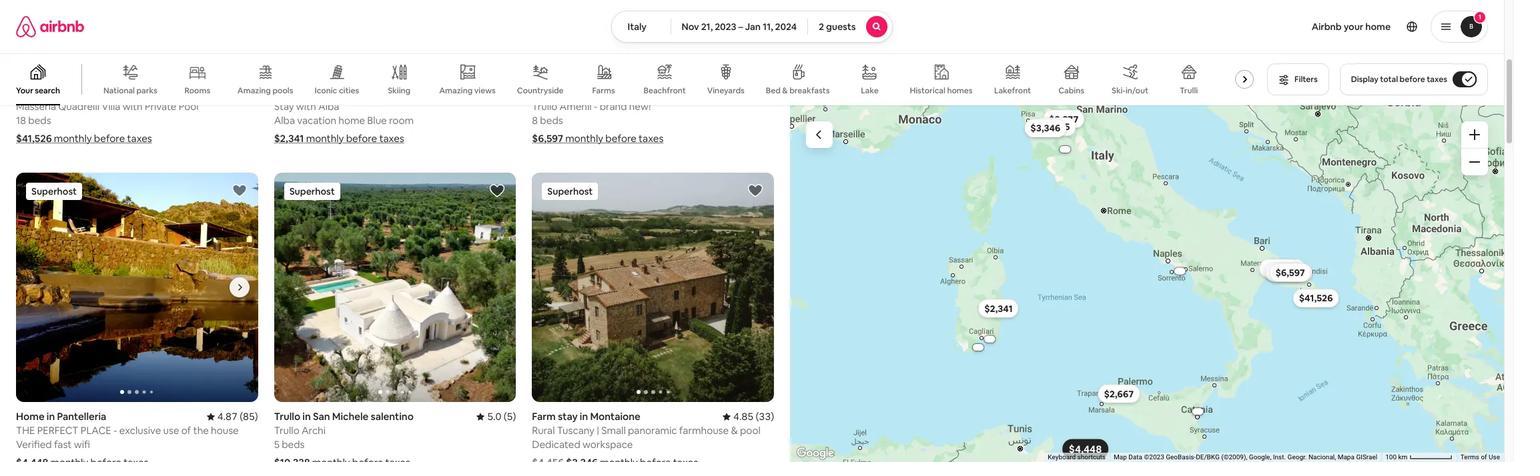 Task type: locate. For each thing, give the bounding box(es) containing it.
in up perfect
[[47, 410, 55, 423]]

1 horizontal spatial monthly
[[306, 132, 344, 144]]

- right 'place'
[[113, 424, 117, 437]]

$2,341 up $12,149
[[984, 302, 1013, 314]]

2 with from the left
[[296, 100, 316, 112]]

terms
[[1461, 454, 1479, 461]]

0 horizontal spatial $2,341
[[274, 132, 304, 144]]

of left the
[[181, 424, 191, 437]]

provincia up quadrelli
[[48, 86, 91, 98]]

4.94 out of 5 average rating,  47 reviews image
[[723, 86, 774, 98]]

monthly down the "vacation"
[[306, 132, 344, 144]]

0 horizontal spatial &
[[731, 424, 738, 437]]

google image
[[793, 445, 837, 462]]

0 horizontal spatial $6,597
[[532, 132, 563, 144]]

1 monthly from the left
[[54, 132, 92, 144]]

zoom out image
[[1469, 157, 1480, 167]]

0 vertical spatial $2,341
[[274, 132, 304, 144]]

beds right the 8
[[540, 114, 563, 126]]

di up brand
[[616, 86, 625, 98]]

4.87 (85)
[[217, 410, 258, 423]]

& right bed
[[782, 85, 788, 96]]

$41,526 inside the "$41,526 $2,341"
[[1299, 292, 1333, 304]]

in inside home in pantelleria the perfect place - exclusive use of the house verified fast wifi
[[47, 410, 55, 423]]

taxes right total
[[1427, 74, 1447, 85]]

di for lecce
[[93, 86, 102, 98]]

add to wishlist: farm stay in montaione image
[[747, 183, 763, 199]]

$2,341 down stay
[[274, 132, 304, 144]]

di left lecce
[[93, 86, 102, 98]]

pools
[[273, 85, 293, 96]]

amazing views
[[439, 85, 496, 96]]

0 horizontal spatial provincia
[[48, 86, 91, 98]]

1 with from the left
[[123, 100, 143, 112]]

2 monthly from the left
[[306, 132, 344, 144]]

0 vertical spatial $6,597
[[532, 132, 563, 144]]

home right the your
[[1365, 21, 1391, 33]]

1 di from the left
[[93, 86, 102, 98]]

1 vertical spatial -
[[113, 424, 117, 437]]

0 horizontal spatial $41,526
[[16, 132, 52, 144]]

group
[[274, 0, 516, 78], [0, 53, 1266, 105], [16, 173, 258, 402], [274, 173, 516, 402], [532, 173, 774, 402]]

3 monthly from the left
[[565, 132, 603, 144]]

di inside villa in provincia di lecce masseria quadrelli villa with private pool 18 beds $41,526 monthly before taxes
[[93, 86, 102, 98]]

beds inside trullo in san michele salentino trullo archi 5 beds
[[282, 438, 305, 451]]

0 horizontal spatial home
[[339, 114, 365, 126]]

di
[[93, 86, 102, 98], [616, 86, 625, 98]]

(5)
[[504, 410, 516, 423]]

terms of use link
[[1461, 454, 1500, 461]]

$6,532
[[1270, 262, 1300, 274]]

villa in provincia di lecce masseria quadrelli villa with private pool 18 beds $41,526 monthly before taxes
[[16, 86, 199, 144]]

$41,526 inside villa in provincia di lecce masseria quadrelli villa with private pool 18 beds $41,526 monthly before taxes
[[16, 132, 52, 144]]

room in loceri stay with alba alba vacation home blue room $2,341 monthly before taxes
[[274, 86, 414, 144]]

2 provincia from the left
[[571, 86, 614, 98]]

4.94
[[733, 86, 753, 98]]

alba down the loceri on the top left
[[318, 100, 339, 112]]

1
[[1479, 13, 1481, 21]]

loceri
[[314, 86, 343, 98]]

in inside room in loceri stay with alba alba vacation home blue room $2,341 monthly before taxes
[[304, 86, 312, 98]]

search
[[35, 85, 60, 96]]

nacional,
[[1308, 454, 1336, 461]]

0 horizontal spatial monthly
[[54, 132, 92, 144]]

©2023
[[1144, 454, 1164, 461]]

(©2009),
[[1221, 454, 1247, 461]]

1 vertical spatial $2,341
[[984, 302, 1013, 314]]

1 horizontal spatial di
[[616, 86, 625, 98]]

before down brand
[[605, 132, 636, 144]]

km
[[1398, 454, 1408, 461]]

1 button
[[1431, 11, 1488, 43]]

monthly down quadrelli
[[54, 132, 92, 144]]

airbnb
[[1312, 21, 1342, 33]]

1 horizontal spatial beds
[[282, 438, 305, 451]]

5.0 (5)
[[487, 410, 516, 423]]

0 vertical spatial &
[[782, 85, 788, 96]]

2 guests
[[819, 21, 856, 33]]

$41,526 $2,341
[[984, 292, 1333, 314]]

$4,448
[[1069, 443, 1102, 456]]

0 horizontal spatial -
[[113, 424, 117, 437]]

2 di from the left
[[616, 86, 625, 98]]

1 vertical spatial of
[[1481, 454, 1487, 461]]

in inside villa in provincia di lecce masseria quadrelli villa with private pool 18 beds $41,526 monthly before taxes
[[38, 86, 46, 98]]

taxes down private
[[127, 132, 152, 144]]

wifi
[[74, 438, 90, 451]]

1 horizontal spatial provincia
[[571, 86, 614, 98]]

0 vertical spatial alba
[[318, 100, 339, 112]]

beds down masseria
[[28, 114, 51, 126]]

alba down stay
[[274, 114, 295, 126]]

100 km
[[1385, 454, 1409, 461]]

home inside profile element
[[1365, 21, 1391, 33]]

1 horizontal spatial amazing
[[439, 85, 473, 96]]

map data ©2023 geobasis-de/bkg (©2009), google, inst. geogr. nacional, mapa gisrael
[[1114, 454, 1377, 461]]

cities
[[339, 85, 359, 96]]

& left pool
[[731, 424, 738, 437]]

0 vertical spatial -
[[594, 100, 597, 112]]

monthly down amenil
[[565, 132, 603, 144]]

mapa
[[1338, 454, 1355, 461]]

fast
[[54, 438, 72, 451]]

1 horizontal spatial $6,597
[[1275, 266, 1305, 278]]

1 vertical spatial alba
[[274, 114, 295, 126]]

taxes down new!
[[639, 132, 663, 144]]

& inside farm stay in montaione rural tuscany | small panoramic farmhouse & pool dedicated workspace
[[731, 424, 738, 437]]

di inside trullo in provincia di brindisi trullo amenil - brand new! 8 beds $6,597 monthly before taxes
[[616, 86, 625, 98]]

before inside trullo in provincia di brindisi trullo amenil - brand new! 8 beds $6,597 monthly before taxes
[[605, 132, 636, 144]]

$2,341 button
[[978, 299, 1019, 318]]

0 vertical spatial $41,526
[[16, 132, 52, 144]]

home
[[1365, 21, 1391, 33], [339, 114, 365, 126]]

2023
[[715, 21, 736, 33]]

1 horizontal spatial &
[[782, 85, 788, 96]]

in inside farm stay in montaione rural tuscany | small panoramic farmhouse & pool dedicated workspace
[[580, 410, 588, 423]]

1 vertical spatial villa
[[102, 100, 120, 112]]

verified
[[16, 438, 52, 451]]

in up masseria
[[38, 86, 46, 98]]

1 vertical spatial $6,597
[[1275, 266, 1305, 278]]

geobasis-
[[1166, 454, 1196, 461]]

dedicated
[[532, 438, 580, 451]]

before down blue
[[346, 132, 377, 144]]

None search field
[[611, 11, 893, 43]]

1 horizontal spatial -
[[594, 100, 597, 112]]

group for room in loceri stay with alba alba vacation home blue room $2,341 monthly before taxes
[[274, 0, 516, 78]]

farm stay in montaione rural tuscany | small panoramic farmhouse & pool dedicated workspace
[[532, 410, 761, 451]]

in left 'iconic' in the top of the page
[[304, 86, 312, 98]]

2024
[[775, 21, 797, 33]]

filters button
[[1267, 63, 1329, 95]]

&
[[782, 85, 788, 96], [731, 424, 738, 437]]

4.92
[[217, 86, 237, 98]]

michele
[[332, 410, 368, 423]]

before inside room in loceri stay with alba alba vacation home blue room $2,341 monthly before taxes
[[346, 132, 377, 144]]

(33)
[[756, 410, 774, 423]]

$12,594 button
[[1167, 268, 1193, 274]]

iconic
[[315, 85, 337, 96]]

monthly inside trullo in provincia di brindisi trullo amenil - brand new! 8 beds $6,597 monthly before taxes
[[565, 132, 603, 144]]

provincia for quadrelli
[[48, 86, 91, 98]]

bed & breakfasts
[[766, 85, 830, 96]]

0 horizontal spatial alba
[[274, 114, 295, 126]]

0 horizontal spatial of
[[181, 424, 191, 437]]

beds right 5
[[282, 438, 305, 451]]

none search field containing italy
[[611, 11, 893, 43]]

1 horizontal spatial with
[[296, 100, 316, 112]]

taxes down room
[[379, 132, 404, 144]]

guests
[[826, 21, 856, 33]]

1 horizontal spatial $41,526
[[1299, 292, 1333, 304]]

before down quadrelli
[[94, 132, 125, 144]]

$41,526 down $6,597 button
[[1299, 292, 1333, 304]]

in left san
[[302, 410, 311, 423]]

1 vertical spatial $41,526
[[1299, 292, 1333, 304]]

0 vertical spatial of
[[181, 424, 191, 437]]

2 horizontal spatial monthly
[[565, 132, 603, 144]]

your search
[[16, 85, 60, 96]]

in
[[38, 86, 46, 98], [304, 86, 312, 98], [561, 86, 569, 98], [47, 410, 55, 423], [302, 410, 311, 423], [580, 410, 588, 423]]

1 horizontal spatial of
[[1481, 454, 1487, 461]]

monthly inside villa in provincia di lecce masseria quadrelli villa with private pool 18 beds $41,526 monthly before taxes
[[54, 132, 92, 144]]

italy button
[[611, 11, 671, 43]]

1 provincia from the left
[[48, 86, 91, 98]]

the
[[16, 424, 35, 437]]

room
[[389, 114, 414, 126]]

of inside home in pantelleria the perfect place - exclusive use of the house verified fast wifi
[[181, 424, 191, 437]]

0 horizontal spatial di
[[93, 86, 102, 98]]

di for brindisi
[[616, 86, 625, 98]]

$3,877
[[1049, 113, 1079, 125]]

with up the "vacation"
[[296, 100, 316, 112]]

0 horizontal spatial villa
[[16, 86, 36, 98]]

$12,149 button
[[976, 336, 1003, 342]]

villa down lecce
[[102, 100, 120, 112]]

the
[[193, 424, 209, 437]]

provincia inside trullo in provincia di brindisi trullo amenil - brand new! 8 beds $6,597 monthly before taxes
[[571, 86, 614, 98]]

salentino
[[371, 410, 414, 423]]

keyboard
[[1048, 454, 1076, 461]]

masseria
[[16, 100, 56, 112]]

1 vertical spatial home
[[339, 114, 365, 126]]

lake
[[861, 85, 879, 96]]

gisrael
[[1356, 454, 1377, 461]]

in for $6,597
[[561, 86, 569, 98]]

1 horizontal spatial $2,341
[[984, 302, 1013, 314]]

0 vertical spatial home
[[1365, 21, 1391, 33]]

$3,795 button
[[1259, 259, 1300, 278]]

1 horizontal spatial villa
[[102, 100, 120, 112]]

trullo in provincia di brindisi trullo amenil - brand new! 8 beds $6,597 monthly before taxes
[[532, 86, 663, 144]]

provincia up amenil
[[571, 86, 614, 98]]

0 horizontal spatial beds
[[28, 114, 51, 126]]

4.92 out of 5 average rating,  12 reviews image
[[207, 86, 258, 98]]

in right stay
[[580, 410, 588, 423]]

$6,597 inside button
[[1275, 266, 1305, 278]]

in up amenil
[[561, 86, 569, 98]]

(39)
[[498, 86, 516, 98]]

with down national parks at the top of page
[[123, 100, 143, 112]]

beachfront
[[644, 85, 686, 96]]

provincia inside villa in provincia di lecce masseria quadrelli villa with private pool 18 beds $41,526 monthly before taxes
[[48, 86, 91, 98]]

$3,346
[[1030, 122, 1060, 134]]

villa up masseria
[[16, 86, 36, 98]]

$10,338 button
[[1266, 263, 1312, 282]]

- down farms
[[594, 100, 597, 112]]

stay
[[558, 410, 578, 423]]

provincia
[[48, 86, 91, 98], [571, 86, 614, 98]]

use
[[163, 424, 179, 437]]

amenil
[[560, 100, 592, 112]]

1 vertical spatial &
[[731, 424, 738, 437]]

historical
[[910, 85, 945, 96]]

quadrelli
[[58, 100, 99, 112]]

1 horizontal spatial home
[[1365, 21, 1391, 33]]

0 vertical spatial villa
[[16, 86, 36, 98]]

group containing national parks
[[0, 53, 1266, 105]]

lakefront
[[994, 85, 1031, 96]]

in inside trullo in provincia di brindisi trullo amenil - brand new! 8 beds $6,597 monthly before taxes
[[561, 86, 569, 98]]

$11,524 button
[[965, 344, 992, 351]]

google,
[[1249, 454, 1271, 461]]

amazing for amazing pools
[[237, 85, 271, 96]]

beds inside villa in provincia di lecce masseria quadrelli villa with private pool 18 beds $41,526 monthly before taxes
[[28, 114, 51, 126]]

trullo
[[532, 86, 558, 98], [532, 100, 557, 112], [274, 410, 300, 423], [274, 424, 299, 437]]

of left use
[[1481, 454, 1487, 461]]

montaione
[[590, 410, 640, 423]]

countryside
[[517, 85, 564, 96]]

2 horizontal spatial beds
[[540, 114, 563, 126]]

home left blue
[[339, 114, 365, 126]]

0 horizontal spatial with
[[123, 100, 143, 112]]

lecce
[[104, 86, 132, 98]]

0 horizontal spatial amazing
[[237, 85, 271, 96]]

1 horizontal spatial alba
[[318, 100, 339, 112]]

beds inside trullo in provincia di brindisi trullo amenil - brand new! 8 beds $6,597 monthly before taxes
[[540, 114, 563, 126]]

$41,526 down 18
[[16, 132, 52, 144]]

brand
[[600, 100, 627, 112]]

blue
[[367, 114, 387, 126]]



Task type: describe. For each thing, give the bounding box(es) containing it.
monthly inside room in loceri stay with alba alba vacation home blue room $2,341 monthly before taxes
[[306, 132, 344, 144]]

profile element
[[909, 0, 1488, 53]]

4.95
[[475, 86, 495, 98]]

nov 21, 2023 – jan 11, 2024
[[682, 21, 797, 33]]

$41,526 button
[[1293, 289, 1339, 307]]

national
[[103, 85, 135, 96]]

group for home in pantelleria the perfect place - exclusive use of the house verified fast wifi
[[16, 173, 258, 402]]

in for monthly
[[304, 86, 312, 98]]

in for beds
[[38, 86, 46, 98]]

nov 21, 2023 – jan 11, 2024 button
[[670, 11, 808, 43]]

keyboard shortcuts
[[1048, 454, 1106, 461]]

de/bkg
[[1196, 454, 1220, 461]]

farmhouse
[[679, 424, 729, 437]]

$4,448 button
[[1062, 439, 1108, 459]]

design
[[1234, 85, 1261, 96]]

workspace
[[583, 438, 633, 451]]

national parks
[[103, 85, 157, 96]]

–
[[738, 21, 743, 33]]

shortcuts
[[1077, 454, 1106, 461]]

italy
[[628, 21, 647, 33]]

keyboard shortcuts button
[[1048, 453, 1106, 462]]

home inside room in loceri stay with alba alba vacation home blue room $2,341 monthly before taxes
[[339, 114, 365, 126]]

your
[[16, 85, 33, 96]]

skiing
[[388, 85, 410, 96]]

$12,149
[[983, 337, 996, 341]]

house
[[211, 424, 239, 437]]

google map
showing 20 stays. region
[[790, 105, 1504, 462]]

homes
[[947, 85, 973, 96]]

airbnb your home
[[1312, 21, 1391, 33]]

rooms
[[184, 85, 210, 96]]

$6,532 button
[[1264, 259, 1306, 278]]

add to wishlist: home in pantelleria image
[[231, 183, 247, 199]]

4.92 (12)
[[217, 86, 258, 98]]

nov
[[682, 21, 699, 33]]

before right total
[[1400, 74, 1425, 85]]

taxes inside villa in provincia di lecce masseria quadrelli villa with private pool 18 beds $41,526 monthly before taxes
[[127, 132, 152, 144]]

group for trullo in san michele salentino trullo archi 5 beds
[[274, 173, 516, 402]]

before inside villa in provincia di lecce masseria quadrelli villa with private pool 18 beds $41,526 monthly before taxes
[[94, 132, 125, 144]]

with inside villa in provincia di lecce masseria quadrelli villa with private pool 18 beds $41,526 monthly before taxes
[[123, 100, 143, 112]]

room
[[274, 86, 302, 98]]

stay
[[274, 100, 294, 112]]

use
[[1489, 454, 1500, 461]]

san
[[313, 410, 330, 423]]

provincia for amenil
[[571, 86, 614, 98]]

2
[[819, 21, 824, 33]]

jan
[[745, 21, 761, 33]]

new!
[[629, 100, 651, 112]]

- inside trullo in provincia di brindisi trullo amenil - brand new! 8 beds $6,597 monthly before taxes
[[594, 100, 597, 112]]

$2,341 inside room in loceri stay with alba alba vacation home blue room $2,341 monthly before taxes
[[274, 132, 304, 144]]

with inside room in loceri stay with alba alba vacation home blue room $2,341 monthly before taxes
[[296, 100, 316, 112]]

& inside group
[[782, 85, 788, 96]]

|
[[597, 424, 599, 437]]

map
[[1114, 454, 1127, 461]]

4.85 out of 5 average rating,  33 reviews image
[[723, 410, 774, 423]]

farm
[[532, 410, 556, 423]]

taxes inside room in loceri stay with alba alba vacation home blue room $2,341 monthly before taxes
[[379, 132, 404, 144]]

private
[[145, 100, 176, 112]]

$3,346 button
[[1024, 119, 1066, 137]]

$10,338
[[1272, 267, 1306, 279]]

5.0
[[487, 410, 501, 423]]

$2,341 inside the "$41,526 $2,341"
[[984, 302, 1013, 314]]

21,
[[701, 21, 713, 33]]

group for farm stay in montaione rural tuscany | small panoramic farmhouse & pool dedicated workspace
[[532, 173, 774, 402]]

amazing for amazing views
[[439, 85, 473, 96]]

in for verified
[[47, 410, 55, 423]]

$3,877 button
[[1043, 109, 1085, 128]]

display total before taxes
[[1351, 74, 1447, 85]]

100
[[1385, 454, 1397, 461]]

amazing pools
[[237, 85, 293, 96]]

farms
[[592, 85, 615, 96]]

$2,924
[[1270, 265, 1300, 277]]

4.87
[[217, 410, 237, 423]]

vacation
[[297, 114, 336, 126]]

$3,265
[[1040, 121, 1070, 133]]

$3,265 button
[[1034, 117, 1076, 136]]

zoom in image
[[1469, 129, 1480, 140]]

$6,597 inside trullo in provincia di brindisi trullo amenil - brand new! 8 beds $6,597 monthly before taxes
[[532, 132, 563, 144]]

(12)
[[240, 86, 258, 98]]

pool
[[740, 424, 761, 437]]

small
[[601, 424, 626, 437]]

iconic cities
[[315, 85, 359, 96]]

taxes inside trullo in provincia di brindisi trullo amenil - brand new! 8 beds $6,597 monthly before taxes
[[639, 132, 663, 144]]

brindisi
[[627, 86, 661, 98]]

home
[[16, 410, 44, 423]]

breakfasts
[[790, 85, 830, 96]]

8
[[532, 114, 538, 126]]

place
[[81, 424, 111, 437]]

tuscany
[[557, 424, 595, 437]]

in inside trullo in san michele salentino trullo archi 5 beds
[[302, 410, 311, 423]]

2 guests button
[[807, 11, 893, 43]]

home in pantelleria the perfect place - exclusive use of the house verified fast wifi
[[16, 410, 239, 451]]

4.95 out of 5 average rating,  39 reviews image
[[465, 86, 516, 98]]

views
[[474, 85, 496, 96]]

add to wishlist: trullo in san michele salentino image
[[489, 183, 505, 199]]

5.0 out of 5 average rating,  5 reviews image
[[477, 410, 516, 423]]

pool
[[179, 100, 199, 112]]

panoramic
[[628, 424, 677, 437]]

4.87 out of 5 average rating,  85 reviews image
[[207, 410, 258, 423]]

- inside home in pantelleria the perfect place - exclusive use of the house verified fast wifi
[[113, 424, 117, 437]]

data
[[1129, 454, 1142, 461]]



Task type: vqa. For each thing, say whether or not it's contained in the screenshot.
bed & breakfasts on the right top
yes



